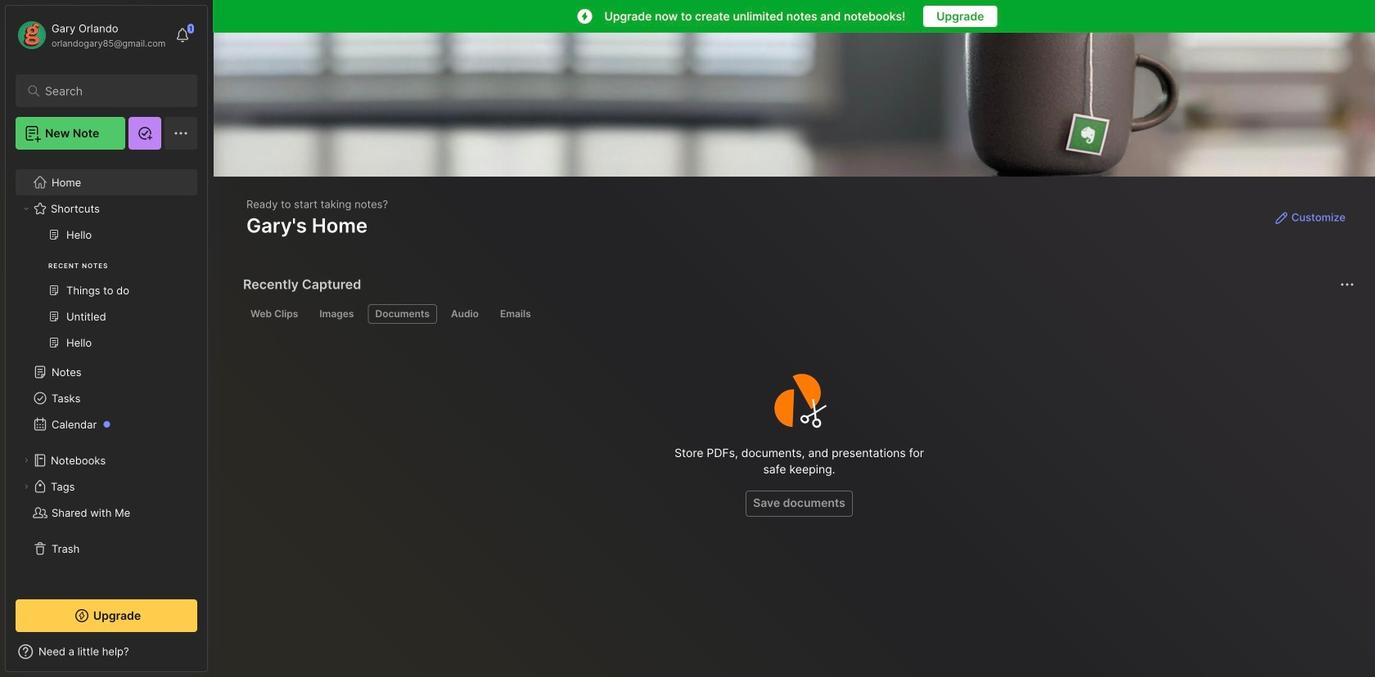 Task type: vqa. For each thing, say whether or not it's contained in the screenshot.
search box
yes



Task type: describe. For each thing, give the bounding box(es) containing it.
More actions field
[[1336, 273, 1359, 296]]

none search field inside main element
[[45, 81, 176, 101]]

main element
[[0, 0, 213, 678]]

5 tab from the left
[[493, 305, 538, 324]]

expand notebooks image
[[21, 456, 31, 466]]

1 tab from the left
[[243, 305, 306, 324]]



Task type: locate. For each thing, give the bounding box(es) containing it.
click to collapse image
[[207, 648, 219, 667]]

group inside tree
[[16, 222, 196, 366]]

expand tags image
[[21, 482, 31, 492]]

4 tab from the left
[[444, 305, 486, 324]]

more actions image
[[1338, 275, 1357, 295]]

WHAT'S NEW field
[[6, 639, 207, 666]]

tab
[[243, 305, 306, 324], [312, 305, 361, 324], [368, 305, 437, 324], [444, 305, 486, 324], [493, 305, 538, 324]]

group
[[16, 222, 196, 366]]

tab list
[[243, 305, 1352, 324]]

2 tab from the left
[[312, 305, 361, 324]]

None search field
[[45, 81, 176, 101]]

Account field
[[16, 19, 166, 52]]

3 tab from the left
[[368, 305, 437, 324]]

Search text field
[[45, 84, 176, 99]]

tree inside main element
[[6, 160, 207, 585]]

tree
[[6, 160, 207, 585]]



